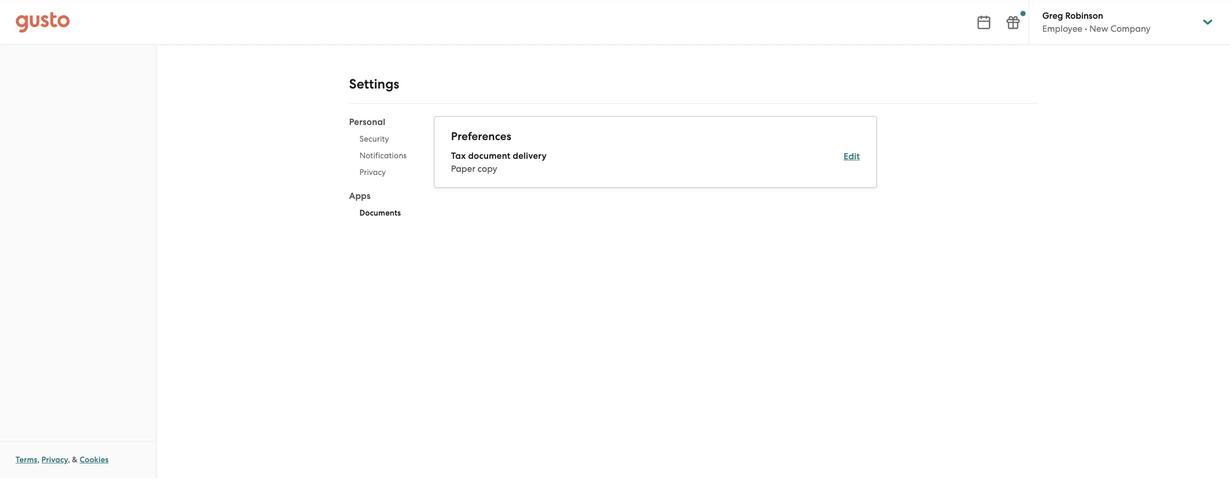 Task type: vqa. For each thing, say whether or not it's contained in the screenshot.
benefits in the Medical, dental and vision benefits keep your employees healthy and happy.
no



Task type: locate. For each thing, give the bounding box(es) containing it.
personal
[[349, 117, 385, 128]]

gusto navigation element
[[0, 45, 156, 87]]

notifications link
[[349, 148, 417, 164]]

,
[[37, 456, 40, 465], [68, 456, 70, 465]]

documents
[[360, 209, 401, 218]]

privacy down 'notifications'
[[360, 168, 386, 177]]

terms , privacy , & cookies
[[16, 456, 109, 465]]

0 horizontal spatial ,
[[37, 456, 40, 465]]

new
[[1090, 23, 1109, 34]]

privacy
[[360, 168, 386, 177], [41, 456, 68, 465]]

1 vertical spatial privacy link
[[41, 456, 68, 465]]

employee
[[1042, 23, 1083, 34]]

group
[[349, 116, 417, 225]]

delivery
[[513, 151, 547, 162]]

privacy left &
[[41, 456, 68, 465]]

0 horizontal spatial privacy link
[[41, 456, 68, 465]]

cookies button
[[80, 454, 109, 467]]

1 horizontal spatial privacy
[[360, 168, 386, 177]]

apps
[[349, 191, 371, 202]]

0 horizontal spatial privacy
[[41, 456, 68, 465]]

paper
[[451, 164, 475, 174]]

1 horizontal spatial privacy link
[[349, 164, 417, 181]]

privacy link left &
[[41, 456, 68, 465]]

privacy link down 'notifications'
[[349, 164, 417, 181]]

privacy link
[[349, 164, 417, 181], [41, 456, 68, 465]]

security
[[360, 135, 389, 144]]

0 vertical spatial privacy
[[360, 168, 386, 177]]

terms link
[[16, 456, 37, 465]]

edit link
[[844, 151, 860, 162]]

1 vertical spatial privacy
[[41, 456, 68, 465]]

greg
[[1042, 10, 1063, 21]]

1 horizontal spatial ,
[[68, 456, 70, 465]]

terms
[[16, 456, 37, 465]]



Task type: describe. For each thing, give the bounding box(es) containing it.
copy
[[478, 164, 497, 174]]

preferences group
[[451, 129, 860, 175]]

privacy inside group
[[360, 168, 386, 177]]

edit
[[844, 151, 860, 162]]

robinson
[[1065, 10, 1103, 21]]

document
[[468, 151, 511, 162]]

greg robinson employee • new company
[[1042, 10, 1151, 34]]

0 vertical spatial privacy link
[[349, 164, 417, 181]]

home image
[[16, 12, 70, 33]]

1 , from the left
[[37, 456, 40, 465]]

•
[[1085, 23, 1087, 34]]

group containing personal
[[349, 116, 417, 225]]

tax document delivery paper copy
[[451, 151, 547, 174]]

security link
[[349, 131, 417, 148]]

notifications
[[360, 151, 407, 161]]

cookies
[[80, 456, 109, 465]]

2 , from the left
[[68, 456, 70, 465]]

settings
[[349, 76, 399, 92]]

documents link
[[349, 205, 417, 222]]

&
[[72, 456, 78, 465]]

tax document delivery element
[[451, 150, 860, 175]]

preferences
[[451, 130, 511, 143]]

tax
[[451, 151, 466, 162]]

company
[[1111, 23, 1151, 34]]



